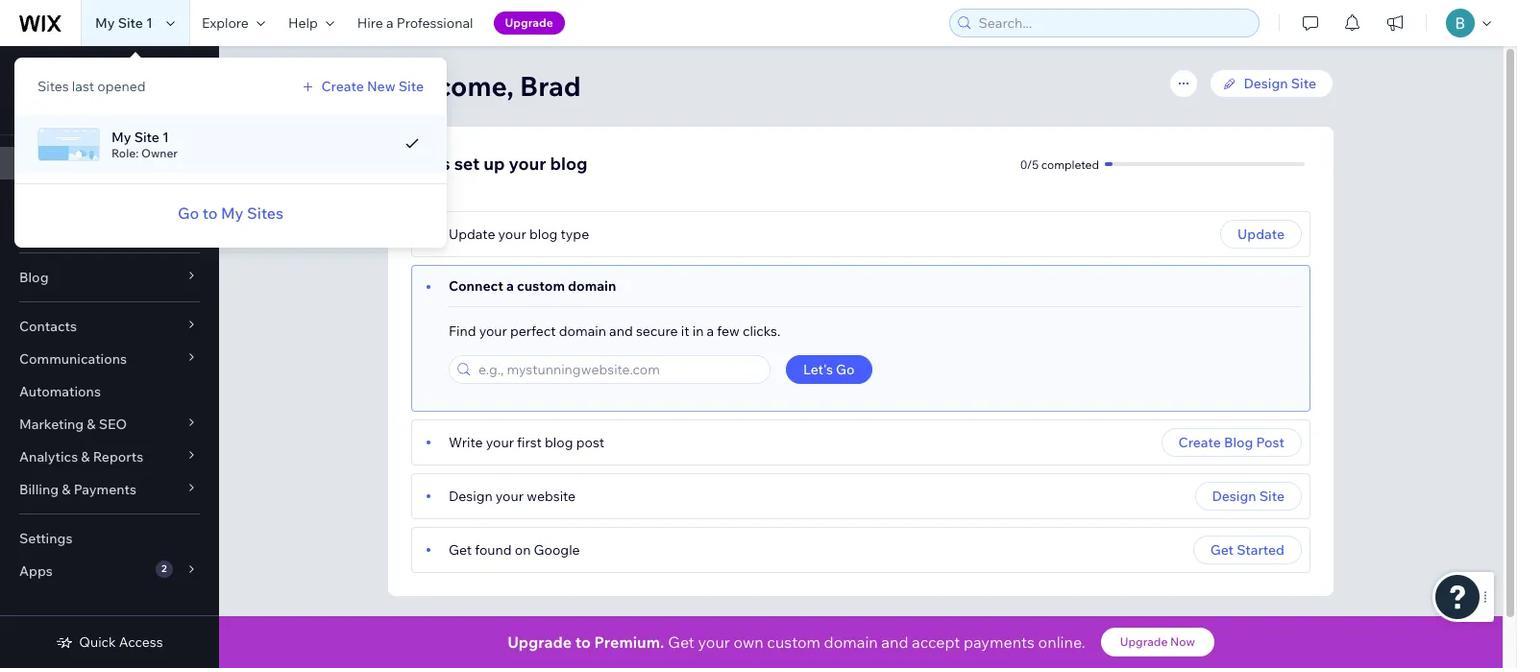 Task type: locate. For each thing, give the bounding box(es) containing it.
setup
[[19, 155, 57, 172]]

0 horizontal spatial let's set up your blog
[[19, 62, 156, 80]]

0/5 completed
[[19, 104, 98, 118], [1020, 157, 1099, 172]]

create left the new
[[321, 78, 364, 95]]

0 horizontal spatial custom
[[517, 278, 565, 295]]

clicks.
[[743, 323, 781, 340]]

2 horizontal spatial a
[[707, 323, 714, 340]]

1 left explore
[[146, 14, 153, 32]]

update button
[[1220, 220, 1302, 249]]

0 horizontal spatial 0/5 completed
[[19, 104, 98, 118]]

seo
[[99, 416, 127, 433]]

design site button
[[1195, 482, 1302, 511]]

domain up find your perfect domain and secure it in a few clicks.
[[568, 278, 616, 295]]

go inside go to my sites link
[[178, 204, 199, 223]]

blog
[[19, 269, 49, 286], [1224, 434, 1253, 452]]

and left accept
[[881, 633, 909, 652]]

payments
[[964, 633, 1035, 652]]

1 vertical spatial create
[[1179, 434, 1221, 452]]

1 vertical spatial blog
[[1224, 434, 1253, 452]]

a right in
[[707, 323, 714, 340]]

1 horizontal spatial sites
[[247, 204, 284, 223]]

0 vertical spatial to
[[203, 204, 218, 223]]

1 horizontal spatial go
[[836, 361, 855, 379]]

1 vertical spatial my
[[111, 128, 131, 146]]

get right the premium.
[[668, 633, 695, 652]]

get left found
[[449, 542, 472, 559]]

0 vertical spatial completed
[[40, 104, 98, 118]]

1 horizontal spatial up
[[484, 153, 505, 175]]

set left 'opened'
[[53, 62, 72, 80]]

& inside dropdown button
[[87, 416, 96, 433]]

2 vertical spatial let's
[[803, 361, 833, 379]]

ukraine
[[825, 621, 875, 638]]

get found on google
[[449, 542, 580, 559]]

your
[[921, 621, 949, 638]]

set
[[53, 62, 72, 80], [454, 153, 480, 175]]

1 horizontal spatial a
[[506, 278, 514, 295]]

upgrade up brad
[[505, 15, 553, 30]]

my inside my site 1 role: owner
[[111, 128, 131, 146]]

& for billing
[[62, 481, 71, 499]]

billing & payments button
[[0, 474, 219, 506]]

marketing
[[19, 416, 84, 433]]

completed inside sidebar element
[[40, 104, 98, 118]]

1 horizontal spatial custom
[[767, 633, 821, 652]]

your inside sidebar element
[[95, 62, 124, 80]]

0 horizontal spatial to
[[203, 204, 218, 223]]

0 vertical spatial &
[[87, 416, 96, 433]]

0 horizontal spatial get
[[449, 542, 472, 559]]

1 horizontal spatial create
[[1179, 434, 1221, 452]]

blog left post
[[1224, 434, 1253, 452]]

a right hire
[[386, 14, 394, 32]]

upgrade
[[505, 15, 553, 30], [507, 633, 572, 652], [1120, 635, 1168, 650]]

sites
[[37, 78, 69, 95], [247, 204, 284, 223]]

0 horizontal spatial 0/5
[[19, 104, 38, 118]]

a right connect
[[506, 278, 514, 295]]

create inside "create blog post" button
[[1179, 434, 1221, 452]]

0 vertical spatial create
[[321, 78, 364, 95]]

create blog post button
[[1161, 429, 1302, 457]]

design inside design site button
[[1212, 488, 1257, 505]]

hire a professional link
[[346, 0, 485, 46]]

up left 'opened'
[[75, 62, 92, 80]]

0 vertical spatial 0/5 completed
[[19, 104, 98, 118]]

1 horizontal spatial and
[[881, 633, 909, 652]]

1 vertical spatial to
[[575, 633, 591, 652]]

up inside sidebar element
[[75, 62, 92, 80]]

1 vertical spatial domain
[[559, 323, 606, 340]]

to
[[203, 204, 218, 223], [575, 633, 591, 652]]

help button
[[277, 0, 346, 46]]

0 vertical spatial 0/5
[[19, 104, 38, 118]]

get
[[449, 542, 472, 559], [1211, 542, 1234, 559], [668, 633, 695, 652]]

update for update your blog type
[[449, 226, 495, 243]]

0 vertical spatial a
[[386, 14, 394, 32]]

reports
[[93, 449, 143, 466]]

blog button
[[0, 261, 219, 294]]

0 vertical spatial 1
[[146, 14, 153, 32]]

blog up "contacts"
[[19, 269, 49, 286]]

1 vertical spatial design site
[[1212, 488, 1285, 505]]

0 horizontal spatial set
[[53, 62, 72, 80]]

1 inside my site 1 role: owner
[[162, 128, 169, 146]]

1 horizontal spatial get
[[668, 633, 695, 652]]

0 horizontal spatial completed
[[40, 104, 98, 118]]

my for my site 1
[[95, 14, 115, 32]]

1 vertical spatial sites
[[247, 204, 284, 223]]

my
[[95, 14, 115, 32], [111, 128, 131, 146], [221, 204, 244, 223]]

get started button
[[1193, 536, 1302, 565]]

0 horizontal spatial sites
[[37, 78, 69, 95]]

1 for my site 1
[[146, 14, 153, 32]]

up
[[75, 62, 92, 80], [484, 153, 505, 175]]

0 vertical spatial let's
[[19, 62, 50, 80]]

1 vertical spatial and
[[881, 633, 909, 652]]

create for create new site
[[321, 78, 364, 95]]

domain for custom
[[568, 278, 616, 295]]

go
[[178, 204, 199, 223], [836, 361, 855, 379]]

1 vertical spatial 0/5 completed
[[1020, 157, 1099, 172]]

domain right with
[[824, 633, 878, 652]]

1 right role:
[[162, 128, 169, 146]]

0 vertical spatial my
[[95, 14, 115, 32]]

let's set up your blog down my site 1
[[19, 62, 156, 80]]

1 horizontal spatial let's set up your blog
[[411, 153, 588, 175]]

your left first
[[486, 434, 514, 452]]

billing
[[19, 481, 59, 499]]

hire
[[357, 14, 383, 32]]

1 vertical spatial &
[[81, 449, 90, 466]]

custom up perfect
[[517, 278, 565, 295]]

upgrade for upgrade to premium. get your own custom domain and accept payments online.
[[507, 633, 572, 652]]

update inside update button
[[1238, 226, 1285, 243]]

0 vertical spatial sites
[[37, 78, 69, 95]]

1 horizontal spatial update
[[1238, 226, 1285, 243]]

blog down my site 1
[[127, 62, 156, 80]]

settings link
[[0, 523, 219, 555]]

up up 'update your blog type'
[[484, 153, 505, 175]]

2 horizontal spatial get
[[1211, 542, 1234, 559]]

upgrade for upgrade now
[[1120, 635, 1168, 650]]

0 horizontal spatial and
[[609, 323, 633, 340]]

set down welcome,
[[454, 153, 480, 175]]

create left post
[[1179, 434, 1221, 452]]

& right billing on the bottom left of the page
[[62, 481, 71, 499]]

update your blog type
[[449, 226, 589, 243]]

0 horizontal spatial blog
[[19, 269, 49, 286]]

apps
[[19, 563, 53, 580]]

1 update from the left
[[449, 226, 495, 243]]

automations link
[[0, 376, 219, 408]]

1 horizontal spatial blog
[[1224, 434, 1253, 452]]

upgrade left the premium.
[[507, 633, 572, 652]]

your left "own"
[[698, 633, 730, 652]]

0 horizontal spatial let's
[[19, 62, 50, 80]]

your
[[95, 62, 124, 80], [509, 153, 546, 175], [498, 226, 526, 243], [479, 323, 507, 340], [486, 434, 514, 452], [496, 488, 524, 505], [698, 633, 730, 652]]

design
[[1244, 75, 1288, 92], [449, 488, 493, 505], [1212, 488, 1257, 505]]

site inside button
[[1260, 488, 1285, 505]]

upgrade inside "button"
[[505, 15, 553, 30]]

1 vertical spatial a
[[506, 278, 514, 295]]

1 vertical spatial let's
[[411, 153, 450, 175]]

blog inside button
[[1224, 434, 1253, 452]]

1 horizontal spatial let's
[[411, 153, 450, 175]]

on
[[515, 542, 531, 559]]

premium.
[[594, 633, 664, 652]]

1 vertical spatial go
[[836, 361, 855, 379]]

to for go
[[203, 204, 218, 223]]

your right last
[[95, 62, 124, 80]]

get inside button
[[1211, 542, 1234, 559]]

2 horizontal spatial let's
[[803, 361, 833, 379]]

site
[[118, 14, 143, 32], [1291, 75, 1316, 92], [399, 78, 424, 95], [134, 128, 159, 146], [1260, 488, 1285, 505]]

0 vertical spatial up
[[75, 62, 92, 80]]

2 vertical spatial domain
[[824, 633, 878, 652]]

0 vertical spatial and
[[609, 323, 633, 340]]

blog inside sidebar element
[[127, 62, 156, 80]]

0 horizontal spatial go
[[178, 204, 199, 223]]

and
[[609, 323, 633, 340], [881, 633, 909, 652]]

1 vertical spatial 1
[[162, 128, 169, 146]]

& left seo
[[87, 416, 96, 433]]

sites last opened
[[37, 78, 146, 95]]

let's
[[19, 62, 50, 80], [411, 153, 450, 175], [803, 361, 833, 379]]

show your support button
[[883, 621, 1004, 638]]

upgrade left now
[[1120, 635, 1168, 650]]

and left the secure
[[609, 323, 633, 340]]

0 horizontal spatial up
[[75, 62, 92, 80]]

0 vertical spatial set
[[53, 62, 72, 80]]

connect
[[449, 278, 503, 295]]

blog right first
[[545, 434, 573, 452]]

2 vertical spatial &
[[62, 481, 71, 499]]

0 vertical spatial go
[[178, 204, 199, 223]]

1
[[146, 14, 153, 32], [162, 128, 169, 146]]

1 horizontal spatial to
[[575, 633, 591, 652]]

domain right perfect
[[559, 323, 606, 340]]

1 vertical spatial completed
[[1041, 157, 1099, 172]]

1 horizontal spatial completed
[[1041, 157, 1099, 172]]

1 horizontal spatial 0/5
[[1020, 157, 1039, 172]]

get left 'started'
[[1211, 542, 1234, 559]]

& inside popup button
[[62, 481, 71, 499]]

0 vertical spatial domain
[[568, 278, 616, 295]]

0 vertical spatial custom
[[517, 278, 565, 295]]

design site inside button
[[1212, 488, 1285, 505]]

let's set up your blog up 'update your blog type'
[[411, 153, 588, 175]]

domain
[[568, 278, 616, 295], [559, 323, 606, 340], [824, 633, 878, 652]]

completed
[[40, 104, 98, 118], [1041, 157, 1099, 172]]

brad
[[520, 69, 581, 103]]

upgrade inside button
[[1120, 635, 1168, 650]]

1 vertical spatial up
[[484, 153, 505, 175]]

0 vertical spatial blog
[[19, 269, 49, 286]]

to inside go to my sites link
[[203, 204, 218, 223]]

0 vertical spatial let's set up your blog
[[19, 62, 156, 80]]

0 horizontal spatial update
[[449, 226, 495, 243]]

role:
[[111, 146, 139, 160]]

& inside dropdown button
[[81, 449, 90, 466]]

blog
[[127, 62, 156, 80], [550, 153, 588, 175], [529, 226, 558, 243], [545, 434, 573, 452]]

0 horizontal spatial 1
[[146, 14, 153, 32]]

2 update from the left
[[1238, 226, 1285, 243]]

let's inside sidebar element
[[19, 62, 50, 80]]

1 horizontal spatial 1
[[162, 128, 169, 146]]

let's set up your blog
[[19, 62, 156, 80], [411, 153, 588, 175]]

billing & payments
[[19, 481, 136, 499]]

0 horizontal spatial a
[[386, 14, 394, 32]]

home
[[19, 187, 57, 205]]

analytics
[[19, 449, 78, 466]]

& left reports
[[81, 449, 90, 466]]

create
[[321, 78, 364, 95], [1179, 434, 1221, 452]]

0/5 inside sidebar element
[[19, 104, 38, 118]]

Search... field
[[973, 10, 1253, 37]]

new
[[367, 78, 396, 95]]

0 horizontal spatial create
[[321, 78, 364, 95]]

custom right "own"
[[767, 633, 821, 652]]

1 vertical spatial set
[[454, 153, 480, 175]]

0/5
[[19, 104, 38, 118], [1020, 157, 1039, 172]]



Task type: vqa. For each thing, say whether or not it's contained in the screenshot.
completed in sidebar Element
yes



Task type: describe. For each thing, give the bounding box(es) containing it.
let's inside button
[[803, 361, 833, 379]]

upgrade to premium. get your own custom domain and accept payments online.
[[507, 633, 1086, 652]]

home link
[[0, 180, 219, 212]]

let's go button
[[786, 356, 872, 384]]

2 vertical spatial a
[[707, 323, 714, 340]]

last
[[72, 78, 94, 95]]

type
[[561, 226, 589, 243]]

analytics & reports button
[[0, 441, 219, 474]]

write your first blog post
[[449, 434, 604, 452]]

quick
[[79, 634, 116, 652]]

connect a custom domain
[[449, 278, 616, 295]]

& for marketing
[[87, 416, 96, 433]]

let's set up your blog inside sidebar element
[[19, 62, 156, 80]]

design your website
[[449, 488, 576, 505]]

& for analytics
[[81, 449, 90, 466]]

quick access
[[79, 634, 163, 652]]

accept
[[912, 633, 960, 652]]

1 for my site 1 role: owner
[[162, 128, 169, 146]]

update for update
[[1238, 226, 1285, 243]]

design site link
[[1209, 69, 1334, 98]]

to for upgrade
[[575, 633, 591, 652]]

now
[[1170, 635, 1195, 650]]

contacts
[[19, 318, 77, 335]]

own
[[734, 633, 764, 652]]

explore
[[202, 14, 249, 32]]

communications
[[19, 351, 127, 368]]

1 vertical spatial 0/5
[[1020, 157, 1039, 172]]

design inside design site link
[[1244, 75, 1288, 92]]

my for my site 1 role: owner
[[111, 128, 131, 146]]

my site 1 role: owner
[[111, 128, 178, 160]]

found
[[475, 542, 512, 559]]

e.g., mystunningwebsite.com field
[[473, 357, 764, 383]]

settings
[[19, 530, 72, 548]]

go to my sites link
[[178, 202, 284, 225]]

quick access button
[[56, 634, 163, 652]]

blog left type
[[529, 226, 558, 243]]

your left website
[[496, 488, 524, 505]]

create blog post
[[1179, 434, 1285, 452]]

1 vertical spatial let's set up your blog
[[411, 153, 588, 175]]

get for get found on google
[[449, 542, 472, 559]]

wix stands with ukraine show your support
[[720, 621, 1004, 638]]

get for get started
[[1211, 542, 1234, 559]]

welcome,
[[388, 69, 514, 103]]

first
[[517, 434, 542, 452]]

post
[[576, 434, 604, 452]]

your up connect a custom domain
[[498, 226, 526, 243]]

payments
[[74, 481, 136, 499]]

my site 1
[[95, 14, 153, 32]]

sidebar element
[[0, 46, 219, 669]]

welcome, brad
[[388, 69, 581, 103]]

show
[[883, 621, 918, 638]]

marketing & seo button
[[0, 408, 219, 441]]

wix
[[720, 621, 744, 638]]

communications button
[[0, 343, 219, 376]]

hire a professional
[[357, 14, 473, 32]]

go to my sites
[[178, 204, 284, 223]]

1 horizontal spatial 0/5 completed
[[1020, 157, 1099, 172]]

0 vertical spatial design site
[[1244, 75, 1316, 92]]

a for custom
[[506, 278, 514, 295]]

blog up type
[[550, 153, 588, 175]]

it
[[681, 323, 689, 340]]

find your perfect domain and secure it in a few clicks.
[[449, 323, 781, 340]]

google
[[534, 542, 580, 559]]

a for professional
[[386, 14, 394, 32]]

create new site
[[321, 78, 424, 95]]

your right find
[[479, 323, 507, 340]]

online.
[[1038, 633, 1086, 652]]

blog inside dropdown button
[[19, 269, 49, 286]]

perfect
[[510, 323, 556, 340]]

started
[[1237, 542, 1285, 559]]

site inside my site 1 role: owner
[[134, 128, 159, 146]]

upgrade button
[[493, 12, 565, 35]]

1 vertical spatial custom
[[767, 633, 821, 652]]

get started
[[1211, 542, 1285, 559]]

owner
[[141, 146, 178, 160]]

access
[[119, 634, 163, 652]]

0/5 completed inside sidebar element
[[19, 104, 98, 118]]

write
[[449, 434, 483, 452]]

upgrade now button
[[1101, 628, 1214, 657]]

upgrade for upgrade
[[505, 15, 553, 30]]

1 horizontal spatial set
[[454, 153, 480, 175]]

contacts button
[[0, 310, 219, 343]]

with
[[794, 621, 822, 638]]

setup link
[[0, 147, 219, 180]]

secure
[[636, 323, 678, 340]]

analytics & reports
[[19, 449, 143, 466]]

post
[[1256, 434, 1285, 452]]

create for create blog post
[[1179, 434, 1221, 452]]

help
[[288, 14, 318, 32]]

go inside the let's go button
[[836, 361, 855, 379]]

domain for perfect
[[559, 323, 606, 340]]

let's go
[[803, 361, 855, 379]]

find
[[449, 323, 476, 340]]

upgrade now
[[1120, 635, 1195, 650]]

2 vertical spatial my
[[221, 204, 244, 223]]

in
[[693, 323, 704, 340]]

marketing & seo
[[19, 416, 127, 433]]

stands
[[747, 621, 791, 638]]

set inside sidebar element
[[53, 62, 72, 80]]

opened
[[97, 78, 146, 95]]

your up 'update your blog type'
[[509, 153, 546, 175]]

2
[[161, 563, 167, 576]]

few
[[717, 323, 740, 340]]

professional
[[397, 14, 473, 32]]

support
[[952, 621, 1004, 638]]

website
[[527, 488, 576, 505]]

automations
[[19, 383, 101, 401]]

create new site button
[[298, 78, 424, 95]]



